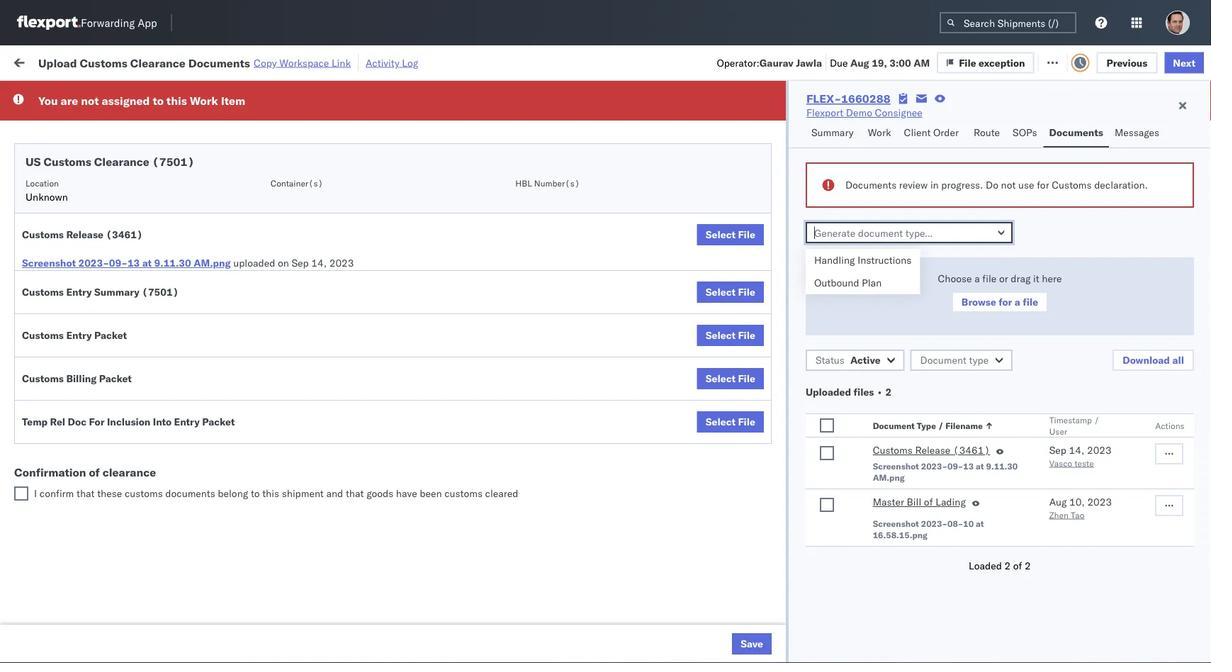 Task type: locate. For each thing, give the bounding box(es) containing it.
0 vertical spatial 25,
[[315, 360, 330, 372]]

packet
[[94, 329, 127, 341], [99, 372, 132, 385], [202, 416, 235, 428]]

delivery for 10:30 pm est, feb 21, 2023
[[77, 266, 114, 278]]

0 vertical spatial 3,
[[316, 485, 325, 497]]

1 resize handle column header from the left
[[203, 110, 220, 663]]

am.png left uploaded
[[194, 257, 231, 269]]

2 for of
[[1025, 560, 1032, 572]]

0 vertical spatial flex-1911408
[[783, 297, 857, 310]]

0 vertical spatial bleckmann
[[782, 578, 832, 591]]

to right the assigned
[[153, 94, 164, 108]]

delivery for 2:59 am est, feb 17, 2023
[[77, 110, 114, 122]]

0 horizontal spatial 2
[[886, 386, 892, 398]]

1 vertical spatial packet
[[99, 372, 132, 385]]

activity log
[[366, 56, 419, 69]]

work inside "button"
[[868, 126, 892, 139]]

0 vertical spatial flex-2150210
[[783, 204, 857, 216]]

None checkbox
[[820, 446, 835, 460]]

resize handle column header for consignee
[[736, 110, 753, 663]]

flex-1977428 for confirm pickup from los angeles, ca
[[783, 329, 857, 341]]

document for document type
[[921, 354, 967, 366]]

on right "link"
[[353, 55, 364, 67]]

5 ca from the top
[[33, 460, 46, 472]]

9.11.30 for screenshot 2023-09-13 at 9.11.30 am.png uploaded on sep 14, 2023
[[154, 257, 191, 269]]

0 horizontal spatial customs
[[125, 487, 163, 500]]

1 bleckmann from the top
[[782, 578, 832, 591]]

2 lcl from the top
[[466, 266, 483, 279]]

not right do
[[1002, 179, 1017, 191]]

ocean fcl for 2:59 am est, mar 3, 2023
[[434, 485, 484, 497]]

file exception button
[[948, 51, 1046, 72], [948, 51, 1046, 72], [938, 52, 1035, 73], [938, 52, 1035, 73]]

confirm pickup from los angeles, ca button down the customs entry summary (7501)
[[33, 320, 201, 350]]

1 vertical spatial 3:00
[[228, 204, 250, 216]]

1 horizontal spatial status
[[816, 354, 845, 366]]

container numbers button
[[867, 107, 945, 133]]

3 flxt00001977428a from the top
[[966, 329, 1064, 341]]

otter left name
[[526, 110, 550, 123]]

in
[[211, 88, 219, 99]]

schedule inside schedule pickup from amsterdam airport schiphol, haarlemmermeer, netherlands
[[33, 602, 75, 614]]

consignee inside button
[[618, 116, 659, 127]]

am for 2:59 am est, feb 17, 2023
[[252, 110, 269, 123]]

feb up 12:00 pm est, feb 25, 2023
[[295, 360, 312, 372]]

feb left the 21,
[[300, 266, 318, 279]]

0 vertical spatial ocean fcl
[[434, 360, 484, 372]]

0 vertical spatial clearance
[[130, 55, 186, 70]]

1 horizontal spatial this
[[263, 487, 279, 500]]

at down filename
[[977, 461, 985, 471]]

customs entry summary (7501)
[[22, 286, 179, 298]]

1977428
[[813, 235, 857, 247], [813, 266, 857, 279], [813, 329, 857, 341]]

est, for schedule delivery appointment link related to 10:30 pm est, feb 21, 2023
[[276, 266, 298, 279]]

1 vertical spatial bleckmann
[[782, 610, 832, 622]]

resize handle column header for container numbers
[[942, 110, 959, 663]]

2023-
[[78, 257, 109, 269], [922, 461, 948, 471], [922, 518, 948, 529]]

3 schedule delivery appointment button from the top
[[33, 265, 174, 280]]

1 flex-1977428 from the top
[[783, 235, 857, 247]]

list box
[[806, 249, 921, 294]]

1 karl from the top
[[618, 578, 637, 591]]

confirm pickup from los angeles, ca link down screenshot 2023-09-13 at 9.11.30 am.png link at the left of page
[[33, 289, 201, 317]]

schedule delivery appointment up the customs entry summary (7501)
[[33, 266, 174, 278]]

est, for confirm delivery "link"
[[271, 360, 292, 372]]

appointment
[[116, 110, 174, 122], [116, 172, 174, 184], [116, 266, 174, 278]]

9.11.30 inside screenshot 2023-09-13 at 9.11.30 am.png
[[987, 461, 1018, 471]]

0 vertical spatial karl lagerfeld international b.v c/o bleckmann
[[618, 578, 832, 591]]

1 vertical spatial flex-1911408
[[783, 360, 857, 372]]

upload for customs
[[33, 196, 65, 208]]

1 vertical spatial 9.11.30
[[987, 461, 1018, 471]]

-- down screenshot 2023-09-13 at 9.11.30 am.png
[[966, 485, 978, 497]]

los inside schedule pickup from los angeles international airport
[[134, 134, 150, 146]]

timestamp / user button
[[1047, 411, 1128, 437]]

documents right "sops" button
[[1050, 126, 1104, 139]]

am right 19,
[[914, 56, 930, 69]]

2 select file button from the top
[[698, 282, 764, 303]]

3 schedule delivery appointment from the top
[[33, 266, 174, 278]]

1 integration test account - western digital from the top
[[618, 141, 809, 154]]

3 select from the top
[[706, 329, 736, 341]]

1 confirm pickup from los angeles, ca from the top
[[33, 290, 185, 316]]

from down temp rel doc for inclusion into entry packet
[[110, 477, 131, 489]]

honeywell for schedule delivery appointment
[[618, 266, 665, 279]]

pickup down upload proof of delivery button
[[77, 414, 108, 427]]

2:59 for 2:59 am est, feb 28, 2023
[[228, 422, 250, 435]]

1 ocean lcl from the top
[[434, 110, 483, 123]]

1 digital from the top
[[780, 141, 809, 154]]

schedule pickup from los angeles, ca button
[[33, 227, 201, 256], [33, 445, 201, 475], [33, 476, 201, 506]]

packet for customs billing packet
[[99, 372, 132, 385]]

13 for screenshot 2023-09-13 at 9.11.30 am.png uploaded on sep 14, 2023
[[128, 257, 140, 269]]

sep inside sep 14, 2023 vasco teste
[[1050, 444, 1067, 456]]

(7501) down the screenshot 2023-09-13 at 9.11.30 am.png uploaded on sep 14, 2023 on the top of page
[[142, 286, 179, 298]]

1 vertical spatial upload
[[33, 196, 65, 208]]

2 2150210 from the top
[[813, 391, 857, 403]]

feb up 28,
[[300, 391, 318, 403]]

/ inside button
[[939, 420, 944, 431]]

1 vertical spatial karl
[[618, 610, 637, 622]]

7 schedule from the top
[[33, 446, 75, 458]]

0 horizontal spatial 9.11.30
[[154, 257, 191, 269]]

1 otter from the left
[[526, 110, 550, 123]]

1 vertical spatial confirm pickup from los angeles, ca link
[[33, 320, 201, 349]]

0 horizontal spatial to
[[153, 94, 164, 108]]

sep
[[292, 257, 309, 269], [1050, 444, 1067, 456]]

upload inside 'upload customs clearance documents'
[[33, 196, 65, 208]]

maeu1234567 up active
[[874, 328, 945, 341]]

track
[[367, 55, 390, 67]]

25, up 12:00 pm est, feb 25, 2023
[[315, 360, 330, 372]]

work right import
[[154, 55, 179, 67]]

0 horizontal spatial :
[[102, 88, 104, 99]]

3 schedule from the top
[[33, 172, 75, 184]]

pickup up customs entry packet
[[71, 290, 102, 302]]

select file button for customs billing packet
[[698, 368, 764, 389]]

est, right deadline
[[271, 110, 292, 123]]

1 vertical spatial summary
[[94, 286, 140, 298]]

2 confirm from the top
[[33, 321, 69, 333]]

1 vertical spatial western
[[740, 173, 777, 185]]

schedule delivery appointment link
[[33, 109, 174, 123], [33, 171, 174, 185], [33, 265, 174, 279]]

mar left and
[[295, 485, 314, 497]]

confirm pickup from los angeles, ca for honeywell - test account
[[33, 321, 185, 347]]

for down or
[[999, 296, 1013, 308]]

1 b.v from the top
[[744, 578, 760, 591]]

1 vertical spatial entry
[[66, 329, 92, 341]]

1 vertical spatial schedule delivery appointment
[[33, 172, 174, 184]]

flex-2060357 button
[[760, 637, 859, 657], [760, 637, 859, 657]]

1 vertical spatial aug
[[1050, 496, 1068, 508]]

maeu1234567 for schedule pickup from los angeles, ca
[[874, 235, 945, 247]]

3 select file button from the top
[[698, 325, 764, 346]]

client left name
[[526, 116, 549, 127]]

4 resize handle column header from the left
[[502, 110, 519, 663]]

confirm pickup from los angeles, ca down screenshot 2023-09-13 at 9.11.30 am.png link at the left of page
[[33, 290, 185, 316]]

3:30 pm est, feb 17, 2023 down 'deadline' button
[[228, 141, 356, 154]]

mawb1234 down route
[[966, 141, 1021, 154]]

1 confirm from the top
[[33, 290, 69, 302]]

demo123
[[966, 297, 1014, 310], [966, 360, 1014, 372]]

1 horizontal spatial airport
[[93, 148, 124, 160]]

customs release (3461)
[[22, 228, 143, 241], [873, 444, 991, 456]]

3 schedule pickup from los angeles, ca button from the top
[[33, 476, 201, 506]]

ag
[[665, 204, 679, 216], [757, 204, 771, 216], [665, 391, 679, 403], [757, 391, 771, 403]]

1 schedule delivery appointment from the top
[[33, 110, 174, 122]]

1 horizontal spatial sep
[[1050, 444, 1067, 456]]

2 vertical spatial 1977428
[[813, 329, 857, 341]]

Search Work text field
[[736, 51, 890, 72]]

pm for upload proof of delivery
[[258, 391, 274, 403]]

confirm for confirm pickup from los angeles, ca button associated with honeywell
[[33, 321, 69, 333]]

appointment for 2:59 am est, feb 17, 2023
[[116, 110, 174, 122]]

this
[[167, 94, 187, 108], [263, 487, 279, 500]]

3:00 up uploaded
[[228, 204, 250, 216]]

1 horizontal spatial client
[[905, 126, 931, 139]]

schedule delivery appointment down the assigned
[[33, 110, 174, 122]]

name
[[551, 116, 574, 127]]

1 flxt00001977428a from the top
[[966, 235, 1064, 247]]

ocean for bookings test consignee
[[434, 360, 463, 372]]

1 horizontal spatial /
[[1095, 414, 1100, 425]]

screenshot for screenshot 2023-09-13 at 9.11.30 am.png uploaded on sep 14, 2023
[[22, 257, 76, 269]]

1 vertical spatial 14,
[[1070, 444, 1085, 456]]

2 confirm pickup from los angeles, ca from the top
[[33, 321, 185, 347]]

1 vertical spatial flex-2150210
[[783, 391, 857, 403]]

0 horizontal spatial 09-
[[109, 257, 128, 269]]

3, for 2:59 am est, mar 3, 2023
[[316, 485, 325, 497]]

doc
[[68, 416, 87, 428]]

that right and
[[346, 487, 364, 500]]

entry
[[66, 286, 92, 298], [66, 329, 92, 341], [174, 416, 200, 428]]

flxt00001977428a down 017482927423
[[966, 235, 1064, 247]]

appointment down you are not assigned to this work item
[[116, 110, 174, 122]]

1919147
[[813, 422, 857, 435]]

-- right type
[[966, 422, 978, 435]]

1 horizontal spatial am.png
[[873, 472, 905, 483]]

5 select from the top
[[706, 416, 736, 428]]

at inside screenshot 2023-09-13 at 9.11.30 am.png
[[977, 461, 985, 471]]

of for upload
[[94, 390, 103, 403]]

2 schedule from the top
[[33, 134, 75, 146]]

2 vertical spatial international
[[684, 610, 741, 622]]

2 vertical spatial maeu1234567
[[874, 328, 945, 341]]

2150210 up 1919147
[[813, 391, 857, 403]]

est,
[[271, 110, 292, 123], [270, 141, 292, 154], [270, 173, 292, 185], [270, 204, 292, 216], [276, 266, 298, 279], [271, 360, 292, 372], [276, 391, 298, 403], [271, 422, 292, 435], [271, 485, 292, 497], [270, 610, 292, 622]]

0 vertical spatial confirm pickup from los angeles, ca button
[[33, 289, 201, 319]]

: for snoozed
[[326, 88, 329, 99]]

2:59 am est, feb 17, 2023
[[228, 110, 357, 123]]

4 select from the top
[[706, 372, 736, 385]]

3 appointment from the top
[[116, 266, 174, 278]]

am right belong on the left of the page
[[252, 485, 269, 497]]

3 1911466 from the top
[[813, 516, 857, 528]]

-- right the '08-'
[[966, 516, 978, 528]]

3 schedule pickup from los angeles, ca link from the top
[[33, 445, 201, 473]]

otter for otter products - test account
[[526, 110, 550, 123]]

flex-2150210 button
[[760, 200, 859, 220], [760, 200, 859, 220], [760, 388, 859, 407], [760, 388, 859, 407]]

documents inside button
[[1050, 126, 1104, 139]]

2 ocean lcl from the top
[[434, 266, 483, 279]]

flex-1977428 up status active
[[783, 329, 857, 341]]

1 horizontal spatial numbers
[[1017, 116, 1053, 127]]

schedule pickup from los angeles, ca link
[[33, 227, 201, 255], [33, 414, 201, 442], [33, 445, 201, 473], [33, 476, 201, 505]]

flex-1977428 left plan
[[783, 266, 857, 279]]

/ inside timestamp / user
[[1095, 414, 1100, 425]]

1 horizontal spatial release
[[916, 444, 951, 456]]

10:30 pm est, feb 21, 2023
[[228, 266, 363, 279]]

1 horizontal spatial for
[[999, 296, 1013, 308]]

delivery inside "link"
[[71, 359, 108, 372]]

1977428 up handling
[[813, 235, 857, 247]]

document
[[921, 354, 967, 366], [873, 420, 915, 431]]

0 vertical spatial to
[[153, 94, 164, 108]]

location
[[26, 178, 59, 188]]

feb for confirm delivery "link"
[[295, 360, 312, 372]]

(3461) down filename
[[954, 444, 991, 456]]

6 resize handle column header from the left
[[736, 110, 753, 663]]

order
[[934, 126, 959, 139]]

feb for upload proof of delivery link
[[300, 391, 318, 403]]

otter products - test account
[[526, 110, 662, 123]]

confirm inside "link"
[[33, 359, 69, 372]]

ready
[[108, 88, 133, 99]]

bicu1234565, down 16.58.15.png
[[874, 547, 943, 559]]

from up haarlemmermeer,
[[110, 602, 131, 614]]

1660288
[[842, 91, 891, 106]]

maeu1234567 up instructions
[[874, 235, 945, 247]]

screenshot inside screenshot 2023-09-13 at 9.11.30 am.png
[[873, 461, 920, 471]]

schedule up the customs entry summary (7501)
[[33, 266, 75, 278]]

pickup inside schedule pickup from amsterdam airport schiphol, haarlemmermeer, netherlands
[[77, 602, 108, 614]]

1 vertical spatial confirm
[[33, 321, 69, 333]]

est, for "schedule pickup from los angeles international airport" link
[[270, 141, 292, 154]]

schedule left these
[[33, 477, 75, 489]]

2 bicu1234565, from the top
[[874, 484, 943, 497]]

1 horizontal spatial that
[[346, 487, 364, 500]]

airport
[[93, 148, 124, 160], [33, 616, 64, 628]]

1 ocean from the top
[[434, 110, 463, 123]]

vasco
[[1050, 458, 1073, 468]]

am down progress
[[252, 110, 269, 123]]

0 vertical spatial 3:00
[[890, 56, 912, 69]]

1 select file button from the top
[[698, 224, 764, 245]]

1 horizontal spatial file
[[1023, 296, 1039, 308]]

1 horizontal spatial 09-
[[948, 461, 964, 471]]

download
[[1123, 354, 1171, 366]]

choose a file or drag it here
[[939, 272, 1063, 285]]

schedule delivery appointment link for 10:30 pm est, feb 21, 2023
[[33, 265, 174, 279]]

documents review in progress. do not use for customs declaration.
[[846, 179, 1149, 191]]

feb for schedule delivery appointment link for 2:59 am est, feb 17, 2023
[[295, 110, 312, 123]]

on right uploaded
[[278, 257, 289, 269]]

flxt00001977428a for schedule pickup from los angeles, ca
[[966, 235, 1064, 247]]

0 horizontal spatial airport
[[33, 616, 64, 628]]

screenshot up 16.58.15.png
[[873, 518, 920, 529]]

documents inside 'upload customs clearance documents'
[[33, 210, 84, 223]]

work button
[[863, 120, 899, 148]]

2 vertical spatial schedule pickup from los angeles, ca button
[[33, 476, 201, 506]]

1977428 left plan
[[813, 266, 857, 279]]

1 vertical spatial 2097290
[[813, 610, 857, 622]]

at inside screenshot 2023-08-10 at 16.58.15.png
[[977, 518, 985, 529]]

select for customs entry summary (7501)
[[706, 286, 736, 298]]

for inside browse for a file button
[[999, 296, 1013, 308]]

feb for schedule delivery appointment link related to 10:30 pm est, feb 21, 2023
[[300, 266, 318, 279]]

2001714 down 1988285 on the right of the page
[[813, 141, 857, 154]]

this left shipment
[[263, 487, 279, 500]]

bicu1234565, demu1232567 down lading at the bottom of the page
[[874, 516, 1018, 528]]

upload customs clearance documents copy workspace link
[[38, 55, 351, 70]]

flxt00001977428a
[[966, 235, 1064, 247], [966, 266, 1064, 279], [966, 329, 1064, 341]]

operator
[[1143, 116, 1177, 127]]

0 vertical spatial integration test account - western digital
[[618, 141, 809, 154]]

my work
[[14, 51, 77, 71]]

angeles,
[[152, 227, 191, 240], [146, 290, 185, 302], [146, 321, 185, 333], [152, 414, 191, 427], [152, 446, 191, 458], [152, 477, 191, 489]]

select file for customs release (3461)
[[706, 228, 756, 241]]

unknown
[[26, 191, 68, 203]]

0 vertical spatial customs release (3461)
[[22, 228, 143, 241]]

client order button
[[899, 120, 969, 148]]

ocean for honeywell - test account
[[434, 266, 463, 279]]

2 ocean fcl from the top
[[434, 485, 484, 497]]

3 bicu1234565, demu1232567 from the top
[[874, 516, 1018, 528]]

2:59 am est, feb 28, 2023
[[228, 422, 357, 435]]

-- down filename
[[966, 453, 978, 466]]

1 karl lagerfeld international b.v c/o bleckmann from the top
[[618, 578, 832, 591]]

2 c/o from the top
[[762, 610, 779, 622]]

0 vertical spatial 1977428
[[813, 235, 857, 247]]

aug left 19,
[[851, 56, 870, 69]]

screenshot 2023-09-13 at 9.11.30 am.png link
[[22, 256, 231, 270]]

13 inside screenshot 2023-09-13 at 9.11.30 am.png
[[964, 461, 974, 471]]

9.11.30 left '10:30'
[[154, 257, 191, 269]]

of inside button
[[94, 390, 103, 403]]

4 air from the top
[[434, 610, 447, 622]]

0 vertical spatial lcl
[[466, 110, 483, 123]]

0 vertical spatial 09-
[[109, 257, 128, 269]]

otter left products, on the top
[[618, 110, 642, 123]]

4 schedule pickup from los angeles, ca link from the top
[[33, 476, 201, 505]]

2 vertical spatial screenshot
[[873, 518, 920, 529]]

pm for schedule pickup from amsterdam airport schiphol, haarlemmermeer, netherlands
[[252, 610, 268, 622]]

flxt00001977428a down browse for a file button on the right of the page
[[966, 329, 1064, 341]]

1 vertical spatial on
[[278, 257, 289, 269]]

2023 inside sep 14, 2023 vasco teste
[[1088, 444, 1112, 456]]

2 schedule delivery appointment from the top
[[33, 172, 174, 184]]

aug inside aug 10, 2023 zhen tao
[[1050, 496, 1068, 508]]

0 vertical spatial flex-2001714
[[783, 141, 857, 154]]

None checkbox
[[820, 418, 835, 433], [14, 486, 28, 501], [820, 498, 835, 512], [820, 418, 835, 433], [14, 486, 28, 501], [820, 498, 835, 512]]

documents button
[[1044, 120, 1110, 148]]

10,
[[1070, 496, 1086, 508]]

0 vertical spatial c/o
[[762, 578, 779, 591]]

3 schedule pickup from los angeles, ca from the top
[[33, 446, 191, 472]]

flex-2150210 up flex-1919147
[[783, 391, 857, 403]]

status for status : ready for work, blocked, in progress
[[77, 88, 102, 99]]

0 vertical spatial 14,
[[312, 257, 327, 269]]

--
[[966, 422, 978, 435], [966, 453, 978, 466], [966, 485, 978, 497], [966, 516, 978, 528], [966, 547, 978, 560]]

2 select file from the top
[[706, 286, 756, 298]]

demu1232567 down filename
[[946, 453, 1018, 466]]

Generate document type... text field
[[806, 222, 1013, 243]]

0 vertical spatial mar
[[295, 485, 314, 497]]

clearance down us customs clearance (7501)
[[110, 196, 155, 208]]

ocean lcl for honeywell
[[434, 266, 483, 279]]

0 vertical spatial release
[[66, 228, 104, 241]]

1 horizontal spatial summary
[[812, 126, 854, 139]]

batch
[[1133, 55, 1161, 67]]

numbers for container numbers
[[874, 122, 909, 132]]

karl lagerfeld international b.v c/o bleckmann
[[618, 578, 832, 591], [618, 610, 832, 622]]

2001714 down the summary button
[[813, 173, 857, 185]]

flex-2001714 down the flex-1988285
[[783, 141, 857, 154]]

actions
[[1156, 420, 1185, 431]]

flex-2150210 for 12:00 pm est, feb 25, 2023
[[783, 391, 857, 403]]

3:00
[[890, 56, 912, 69], [228, 204, 250, 216], [228, 360, 250, 372]]

schedule delivery appointment button
[[33, 109, 174, 124], [33, 171, 174, 187], [33, 265, 174, 280]]

1 horizontal spatial on
[[353, 55, 364, 67]]

1 vertical spatial flex-2001714
[[783, 173, 857, 185]]

confirm up confirm delivery
[[33, 321, 69, 333]]

confirm delivery link
[[33, 358, 108, 373]]

file down it
[[1023, 296, 1039, 308]]

0 horizontal spatial am.png
[[194, 257, 231, 269]]

2023- inside screenshot 2023-09-13 at 9.11.30 am.png
[[922, 461, 948, 471]]

0 vertical spatial summary
[[812, 126, 854, 139]]

at for screenshot 2023-09-13 at 9.11.30 am.png uploaded on sep 14, 2023
[[142, 257, 152, 269]]

pickup down the customs entry summary (7501)
[[71, 321, 102, 333]]

1 vertical spatial ocean lcl
[[434, 266, 483, 279]]

aug up zhen in the bottom right of the page
[[1050, 496, 1068, 508]]

confirm pickup from los angeles, ca for bookings test consignee
[[33, 290, 185, 316]]

1 vertical spatial flex-2097290
[[783, 610, 857, 622]]

2 karl lagerfeld international b.v c/o bleckmann from the top
[[618, 610, 832, 622]]

1 vertical spatial schedule delivery appointment button
[[33, 171, 174, 187]]

tao
[[1072, 510, 1085, 520]]

pm down deadline
[[252, 141, 268, 154]]

017482927423
[[966, 204, 1040, 216]]

flex-2001714 down the summary button
[[783, 173, 857, 185]]

3:00 right 19,
[[890, 56, 912, 69]]

17,
[[315, 110, 330, 123], [314, 141, 329, 154], [314, 173, 329, 185]]

1 vertical spatial 2023-
[[922, 461, 948, 471]]

1 vertical spatial digital
[[780, 173, 809, 185]]

4 select file from the top
[[706, 372, 756, 385]]

3 1977428 from the top
[[813, 329, 857, 341]]

2 2001714 from the top
[[813, 173, 857, 185]]

pm left the container(s)
[[252, 173, 268, 185]]

summary down screenshot 2023-09-13 at 9.11.30 am.png link at the left of page
[[94, 286, 140, 298]]

clearance down workitem button
[[94, 155, 150, 169]]

: left no in the left top of the page
[[326, 88, 329, 99]]

2 vertical spatial work
[[868, 126, 892, 139]]

digital
[[780, 141, 809, 154], [780, 173, 809, 185]]

clearance inside 'upload customs clearance documents'
[[110, 196, 155, 208]]

ca down confirmation
[[33, 491, 46, 503]]

1 vertical spatial sep
[[1050, 444, 1067, 456]]

2 flex-1911408 from the top
[[783, 360, 857, 372]]

delivery down are
[[77, 110, 114, 122]]

2 air from the top
[[434, 204, 447, 216]]

by:
[[51, 87, 65, 99]]

est, right belong on the left of the page
[[271, 485, 292, 497]]

summary
[[812, 126, 854, 139], [94, 286, 140, 298]]

2:59 for 2:59 am est, mar 3, 2023
[[228, 485, 250, 497]]

3 flex-1911466 from the top
[[783, 516, 857, 528]]

for
[[89, 416, 105, 428]]

temp
[[22, 416, 48, 428]]

2 flex-2150210 from the top
[[783, 391, 857, 403]]

1911408 for confirm delivery
[[813, 360, 857, 372]]

1 : from the left
[[102, 88, 104, 99]]

ocean lcl for otter
[[434, 110, 483, 123]]

client inside button
[[905, 126, 931, 139]]

1 vertical spatial file
[[1023, 296, 1039, 308]]

from right "for"
[[110, 414, 131, 427]]

1 fcl from the top
[[466, 360, 484, 372]]

1 confirm pickup from los angeles, ca link from the top
[[33, 289, 201, 317]]

2 horizontal spatial work
[[868, 126, 892, 139]]

status : ready for work, blocked, in progress
[[77, 88, 256, 99]]

17, up 20,
[[314, 173, 329, 185]]

0 vertical spatial airport
[[93, 148, 124, 160]]

select for temp rel doc for inclusion into entry packet
[[706, 416, 736, 428]]

assigned
[[102, 94, 150, 108]]

1977428 for schedule pickup from los angeles, ca
[[813, 235, 857, 247]]

1 vertical spatial 3:30
[[228, 173, 250, 185]]

mar
[[295, 485, 314, 497], [294, 610, 313, 622]]

that down confirmation of clearance
[[77, 487, 95, 500]]

2023- inside screenshot 2023-08-10 at 16.58.15.png
[[922, 518, 948, 529]]

2 schedule pickup from los angeles, ca button from the top
[[33, 445, 201, 475]]

09- up the customs entry summary (7501)
[[109, 257, 128, 269]]

feb for "schedule pickup from los angeles international airport" link
[[294, 141, 312, 154]]

2 confirm pickup from los angeles, ca link from the top
[[33, 320, 201, 349]]

bicu1234565, down screenshot 2023-09-13 at 9.11.30 am.png
[[874, 484, 943, 497]]

2150210 up handling
[[813, 204, 857, 216]]

ocean fcl
[[434, 360, 484, 372], [434, 485, 484, 497]]

2 otter from the left
[[618, 110, 642, 123]]

5 select file button from the top
[[698, 411, 764, 433]]

of up these
[[89, 465, 100, 479]]

0 vertical spatial 2001714
[[813, 141, 857, 154]]

confirm pickup from los angeles, ca button
[[33, 289, 201, 319], [33, 320, 201, 350]]

flex-1988285 button
[[760, 107, 859, 127], [760, 107, 859, 127]]

clearance for us customs clearance (7501)
[[94, 155, 150, 169]]

declaration.
[[1095, 179, 1149, 191]]

mar for pm
[[294, 610, 313, 622]]

2 demo123 from the top
[[966, 360, 1014, 372]]

documents
[[165, 487, 215, 500]]

1 vertical spatial 2150210
[[813, 391, 857, 403]]

schedule delivery appointment button up the customs entry summary (7501)
[[33, 265, 174, 280]]

of for loaded
[[1014, 560, 1023, 572]]

17, for ocean lcl
[[315, 110, 330, 123]]

flexport demo consignee
[[807, 106, 923, 119]]

confirm pickup from los angeles, ca button for honeywell
[[33, 320, 201, 350]]

4 1911466 from the top
[[813, 547, 857, 560]]

0 horizontal spatial status
[[77, 88, 102, 99]]

1 maeu1234567 from the top
[[874, 235, 945, 247]]

schedule delivery appointment for 10:30 pm est, feb 21, 2023
[[33, 266, 174, 278]]

app
[[138, 16, 157, 29]]

packet up upload proof of delivery
[[99, 372, 132, 385]]

2 1911466 from the top
[[813, 485, 857, 497]]

3 maeu1234567 from the top
[[874, 328, 945, 341]]

17, for air
[[314, 141, 329, 154]]

1 1977428 from the top
[[813, 235, 857, 247]]

resize handle column header for mbl/mawb numbers
[[1119, 110, 1136, 663]]

1 vertical spatial document
[[873, 420, 915, 431]]

1 vertical spatial a
[[1015, 296, 1021, 308]]

status
[[77, 88, 102, 99], [816, 354, 845, 366]]

status active
[[816, 354, 881, 366]]

confirm
[[33, 290, 69, 302], [33, 321, 69, 333], [33, 359, 69, 372]]

feb down snoozed
[[295, 110, 312, 123]]

lcl for otter products - test account
[[466, 110, 483, 123]]

5 -- from the top
[[966, 547, 978, 560]]

1 confirm pickup from los angeles, ca button from the top
[[33, 289, 201, 319]]

entry up customs entry packet
[[66, 286, 92, 298]]

1 horizontal spatial customs
[[445, 487, 483, 500]]

2150210 for 12:00 pm est, feb 25, 2023
[[813, 391, 857, 403]]

1 vertical spatial work
[[190, 94, 218, 108]]

screenshot up the customs entry summary (7501)
[[22, 257, 76, 269]]

honeywell - test account for confirm pickup from los angeles, ca
[[618, 329, 735, 341]]

0 vertical spatial work
[[154, 55, 179, 67]]

1 vertical spatial ocean fcl
[[434, 485, 484, 497]]

forwarding app
[[81, 16, 157, 29]]

maeu1234567 for schedule delivery appointment
[[874, 266, 945, 278]]

25,
[[315, 360, 330, 372], [320, 391, 336, 403]]

flex-2150210 for 3:00 pm est, feb 20, 2023
[[783, 204, 857, 216]]

am.png inside screenshot 2023-09-13 at 9.11.30 am.png
[[873, 472, 905, 483]]

13 down customs release (3461) link
[[964, 461, 974, 471]]

resize handle column header
[[203, 110, 220, 663], [360, 110, 377, 663], [410, 110, 427, 663], [502, 110, 519, 663], [594, 110, 611, 663], [736, 110, 753, 663], [850, 110, 867, 663], [942, 110, 959, 663], [1119, 110, 1136, 663], [1186, 110, 1203, 663]]

sep up vasco
[[1050, 444, 1067, 456]]

work down container
[[868, 126, 892, 139]]

2 flxt00001977428a from the top
[[966, 266, 1064, 279]]

(7501) for us customs clearance (7501)
[[152, 155, 195, 169]]

numbers inside the container numbers
[[874, 122, 909, 132]]

1977428 for confirm pickup from los angeles, ca
[[813, 329, 857, 341]]

0 horizontal spatial 13
[[128, 257, 140, 269]]

sops button
[[1008, 120, 1044, 148]]

09- inside screenshot 2023-09-13 at 9.11.30 am.png
[[948, 461, 964, 471]]

1911408 down outbound
[[813, 297, 857, 310]]

ca up customs entry packet
[[33, 304, 46, 316]]

0 horizontal spatial that
[[77, 487, 95, 500]]

screenshot inside screenshot 2023-08-10 at 16.58.15.png
[[873, 518, 920, 529]]

2:59 am est, mar 3, 2023
[[228, 485, 352, 497]]

0 vertical spatial packet
[[94, 329, 127, 341]]

flex-2060357
[[783, 641, 857, 653]]

0 vertical spatial 2023-
[[78, 257, 109, 269]]

upload
[[38, 55, 77, 70], [33, 196, 65, 208], [33, 390, 65, 403]]

flexport
[[807, 106, 844, 119]]

mar for am
[[295, 485, 314, 497]]

flxt00001977428a for confirm pickup from los angeles, ca
[[966, 329, 1064, 341]]

integration
[[618, 141, 667, 154], [618, 173, 667, 185], [526, 204, 575, 216], [618, 204, 667, 216], [526, 391, 575, 403], [618, 391, 667, 403]]

0 vertical spatial 1911408
[[813, 297, 857, 310]]

file for customs billing packet
[[738, 372, 756, 385]]

1 vertical spatial flxt00001977428a
[[966, 266, 1064, 279]]

1 appointment from the top
[[116, 110, 174, 122]]

1 2150210 from the top
[[813, 204, 857, 216]]

(7501) for customs entry summary (7501)
[[142, 286, 179, 298]]

status for status active
[[816, 354, 845, 366]]

2:59 right documents
[[228, 485, 250, 497]]

client inside "button"
[[526, 116, 549, 127]]



Task type: describe. For each thing, give the bounding box(es) containing it.
team
[[1190, 516, 1212, 528]]

0 horizontal spatial summary
[[94, 286, 140, 298]]

1 3:30 pm est, feb 17, 2023 from the top
[[228, 141, 356, 154]]

numbers for mbl/mawb numbers
[[1017, 116, 1053, 127]]

1 horizontal spatial (3461)
[[954, 444, 991, 456]]

honeywell for schedule pickup from los angeles, ca
[[618, 235, 665, 247]]

schedule delivery appointment link for 2:59 am est, feb 17, 2023
[[33, 109, 174, 123]]

documents left review
[[846, 179, 897, 191]]

i
[[34, 487, 37, 500]]

2 appointment from the top
[[116, 172, 174, 184]]

1 western from the top
[[740, 141, 777, 154]]

flxt00001977428a for schedule delivery appointment
[[966, 266, 1064, 279]]

est, for upload customs clearance documents link
[[270, 204, 292, 216]]

a inside button
[[1015, 296, 1021, 308]]

from up clearance
[[110, 446, 131, 458]]

entry for summary
[[66, 286, 92, 298]]

air for 3:30 pm est, feb 17, 2023
[[434, 141, 447, 154]]

pm for schedule delivery appointment
[[258, 266, 274, 279]]

est, down 12:00 pm est, feb 25, 2023
[[271, 422, 292, 435]]

3:00 for integration test account - on ag
[[228, 204, 250, 216]]

flex-1911408 for confirm pickup from los angeles, ca
[[783, 297, 857, 310]]

4 ocean from the top
[[434, 485, 463, 497]]

2 schedule pickup from los angeles, ca link from the top
[[33, 414, 201, 442]]

am.png for screenshot 2023-09-13 at 9.11.30 am.png uploaded on sep 14, 2023
[[194, 257, 231, 269]]

save button
[[733, 633, 772, 655]]

demu1232567 up 10
[[946, 484, 1018, 497]]

schedule inside schedule pickup from los angeles international airport
[[33, 134, 75, 146]]

my
[[14, 51, 37, 71]]

otter products, llc
[[618, 110, 708, 123]]

1 that from the left
[[77, 487, 95, 500]]

demu1232567 down plan
[[874, 297, 946, 310]]

3 bicu1234565, from the top
[[874, 516, 943, 528]]

test
[[1143, 516, 1160, 528]]

07492792403
[[966, 578, 1034, 591]]

4 -- from the top
[[966, 516, 978, 528]]

2 schedule delivery appointment button from the top
[[33, 171, 174, 187]]

upload proof of delivery link
[[33, 390, 142, 404]]

deadline
[[228, 116, 265, 127]]

2 3:30 pm est, feb 17, 2023 from the top
[[228, 173, 356, 185]]

los right these
[[134, 477, 150, 489]]

2:59 for 2:59 am est, feb 17, 2023
[[228, 110, 250, 123]]

1 schedule from the top
[[33, 110, 75, 122]]

3 -- from the top
[[966, 485, 978, 497]]

next
[[1174, 56, 1196, 69]]

4 schedule from the top
[[33, 227, 75, 240]]

aug 10, 2023 zhen tao
[[1050, 496, 1113, 520]]

1 vertical spatial release
[[916, 444, 951, 456]]

netherlands
[[33, 630, 88, 642]]

temp rel doc for inclusion into entry packet
[[22, 416, 235, 428]]

summary inside button
[[812, 126, 854, 139]]

products,
[[644, 110, 688, 123]]

1 bicu1234565, from the top
[[874, 453, 943, 466]]

select file for customs entry packet
[[706, 329, 756, 341]]

1988285
[[813, 110, 857, 123]]

handling
[[815, 254, 856, 266]]

container
[[874, 110, 912, 121]]

∙
[[877, 386, 884, 398]]

schedule delivery appointment for 2:59 am est, feb 17, 2023
[[33, 110, 174, 122]]

: for status
[[102, 88, 104, 99]]

am for 2:59 am est, feb 28, 2023
[[252, 422, 269, 435]]

schedule pickup from los angeles international airport button
[[33, 133, 201, 163]]

from down screenshot 2023-09-13 at 9.11.30 am.png link at the left of page
[[105, 290, 125, 302]]

2 horizontal spatial for
[[1038, 179, 1050, 191]]

previous button
[[1097, 52, 1158, 73]]

1 horizontal spatial customs release (3461)
[[873, 444, 991, 456]]

snoozed
[[293, 88, 326, 99]]

file for customs release (3461)
[[738, 228, 756, 241]]

2 mawb1234 from the top
[[966, 173, 1021, 185]]

1977428 for schedule delivery appointment
[[813, 266, 857, 279]]

demu1232567 down lading at the bottom of the page
[[946, 516, 1018, 528]]

forwarding app link
[[17, 16, 157, 30]]

jawla
[[797, 56, 823, 69]]

delivery down us customs clearance (7501)
[[77, 172, 114, 184]]

09- for screenshot 2023-09-13 at 9.11.30 am.png uploaded on sep 14, 2023
[[109, 257, 128, 269]]

handling instructions
[[815, 254, 912, 266]]

2 integration test account - western digital from the top
[[618, 173, 809, 185]]

download all button
[[1114, 350, 1195, 371]]

los down the customs entry summary (7501)
[[128, 321, 144, 333]]

mbl/mawb numbers button
[[959, 113, 1122, 127]]

0 horizontal spatial on
[[278, 257, 289, 269]]

1 -- from the top
[[966, 422, 978, 435]]

187 on track
[[332, 55, 390, 67]]

1 vertical spatial to
[[251, 487, 260, 500]]

1 ca from the top
[[33, 241, 46, 254]]

1 bicu1234565, demu1232567 from the top
[[874, 453, 1018, 466]]

drag
[[1011, 272, 1031, 285]]

choose
[[939, 272, 973, 285]]

delivery up temp rel doc for inclusion into entry packet
[[106, 390, 142, 403]]

ocean fcl for 3:00 am est, feb 25, 2023
[[434, 360, 484, 372]]

feb up 3:00 pm est, feb 20, 2023
[[294, 173, 312, 185]]

select file button for customs entry packet
[[698, 325, 764, 346]]

9.11.30 for screenshot 2023-09-13 at 9.11.30 am.png
[[987, 461, 1018, 471]]

screenshot for screenshot 2023-09-13 at 9.11.30 am.png
[[873, 461, 920, 471]]

mode button
[[427, 113, 505, 127]]

goods
[[367, 487, 394, 500]]

operator:
[[717, 56, 760, 69]]

2 vertical spatial entry
[[174, 416, 200, 428]]

2 digital from the top
[[780, 173, 809, 185]]

customs inside 'upload customs clearance documents'
[[67, 196, 107, 208]]

upload customs clearance documents link
[[33, 195, 201, 224]]

sops
[[1013, 126, 1038, 139]]

1 lagerfeld from the top
[[639, 578, 681, 591]]

clearance for upload customs clearance documents copy workspace link
[[130, 55, 186, 70]]

outbound
[[815, 277, 860, 289]]

due aug 19, 3:00 am
[[830, 56, 930, 69]]

demu1232567 up ∙
[[874, 360, 946, 372]]

honeywell - test account for schedule pickup from los angeles, ca
[[618, 235, 735, 247]]

21,
[[320, 266, 336, 279]]

1 mawb1234 from the top
[[966, 141, 1021, 154]]

schedule delivery appointment button for 2:59 am est, feb 17, 2023
[[33, 109, 174, 124]]

confirm for confirm delivery button
[[33, 359, 69, 372]]

5 schedule from the top
[[33, 266, 75, 278]]

2 flex-2001714 from the top
[[783, 173, 857, 185]]

due
[[830, 56, 848, 69]]

clearance for upload customs clearance documents
[[110, 196, 155, 208]]

1 schedule pickup from los angeles, ca link from the top
[[33, 227, 201, 255]]

documents up in
[[188, 55, 250, 70]]

instructions
[[858, 254, 912, 266]]

save
[[741, 638, 764, 650]]

1 vertical spatial international
[[684, 578, 741, 591]]

gaurav
[[760, 56, 794, 69]]

id
[[778, 116, 787, 127]]

pickup inside schedule pickup from los angeles international airport
[[77, 134, 108, 146]]

sep 14, 2023 vasco teste
[[1050, 444, 1112, 468]]

air for 12:00 pm est, feb 25, 2023
[[434, 391, 447, 403]]

ocean for otter products - test account
[[434, 110, 463, 123]]

these
[[97, 487, 122, 500]]

2 -- from the top
[[966, 453, 978, 466]]

progress.
[[942, 179, 984, 191]]

flex-1988285
[[783, 110, 857, 123]]

upload customs clearance documents button
[[33, 195, 201, 225]]

est, up 3:00 pm est, feb 20, 2023
[[270, 173, 292, 185]]

0 horizontal spatial sep
[[292, 257, 309, 269]]

lcl for honeywell - test account
[[466, 266, 483, 279]]

2 3:30 from the top
[[228, 173, 250, 185]]

fcl for 2:59 am est, mar 3, 2023
[[466, 485, 484, 497]]

2 karl from the top
[[618, 610, 637, 622]]

resize handle column header for mode
[[502, 110, 519, 663]]

25, for 12:00 pm est, feb 25, 2023
[[320, 391, 336, 403]]

3:00 pm est, feb 20, 2023
[[228, 204, 356, 216]]

consignee button
[[611, 113, 739, 127]]

lading
[[936, 496, 966, 508]]

3 ca from the top
[[33, 335, 46, 347]]

2 customs from the left
[[445, 487, 483, 500]]

pm for schedule pickup from los angeles international airport
[[252, 141, 268, 154]]

0 horizontal spatial customs release (3461)
[[22, 228, 143, 241]]

us customs clearance (7501)
[[26, 155, 195, 169]]

haarlemmermeer,
[[112, 616, 193, 628]]

3:00 for bookings test consignee
[[228, 360, 250, 372]]

1 flex-1911466 from the top
[[783, 453, 857, 466]]

schedule pickup from amsterdam airport schiphol, haarlemmermeer, netherlands button
[[33, 601, 201, 642]]

est, for schedule delivery appointment link for 2:59 am est, feb 17, 2023
[[271, 110, 292, 123]]

2 vertical spatial 17,
[[314, 173, 329, 185]]

0 vertical spatial upload
[[38, 55, 77, 70]]

2 flex-1911466 from the top
[[783, 485, 857, 497]]

from down upload customs clearance documents button
[[110, 227, 131, 240]]

10
[[964, 518, 974, 529]]

master bill of lading link
[[873, 495, 966, 512]]

user
[[1050, 426, 1068, 436]]

messages button
[[1110, 120, 1168, 148]]

you are not assigned to this work item
[[38, 94, 246, 108]]

2 vertical spatial packet
[[202, 416, 235, 428]]

confirm pickup from los angeles, ca button for bookings
[[33, 289, 201, 319]]

confirm pickup from los angeles, ca link for honeywell
[[33, 320, 201, 349]]

fcl for 3:00 am est, feb 25, 2023
[[466, 360, 484, 372]]

4 schedule pickup from los angeles, ca from the top
[[33, 477, 191, 503]]

0 horizontal spatial for
[[135, 88, 147, 99]]

est, for upload proof of delivery link
[[276, 391, 298, 403]]

mbl/mawb
[[966, 116, 1015, 127]]

schiphol,
[[67, 616, 109, 628]]

select file button for customs release (3461)
[[698, 224, 764, 245]]

1 vertical spatial this
[[263, 487, 279, 500]]

4 flex-1911466 from the top
[[783, 547, 857, 560]]

2150210 for 3:00 pm est, feb 20, 2023
[[813, 204, 857, 216]]

3 resize handle column header from the left
[[410, 110, 427, 663]]

4 bicu1234565, demu1232567 from the top
[[874, 547, 1018, 559]]

2 lagerfeld from the top
[[639, 610, 681, 622]]

3:00 am est, feb 25, 2023
[[228, 360, 357, 372]]

schedule delivery appointment button for 10:30 pm est, feb 21, 2023
[[33, 265, 174, 280]]

resize handle column header for deadline
[[360, 110, 377, 663]]

client for client name
[[526, 116, 549, 127]]

screenshot 2023-09-13 at 9.11.30 am.png uploaded on sep 14, 2023
[[22, 257, 354, 269]]

1911408 for confirm pickup from los angeles, ca
[[813, 297, 857, 310]]

1 schedule pickup from los angeles, ca button from the top
[[33, 227, 201, 256]]

file for customs entry summary (7501)
[[738, 286, 756, 298]]

maeu1234567 for confirm pickup from los angeles, ca
[[874, 328, 945, 341]]

los up screenshot 2023-09-13 at 9.11.30 am.png link at the left of page
[[134, 227, 150, 240]]

1 c/o from the top
[[762, 578, 779, 591]]

uploaded files ∙ 2
[[806, 386, 892, 398]]

master
[[873, 496, 905, 508]]

2 western from the top
[[740, 173, 777, 185]]

flex-1911408 for confirm delivery
[[783, 360, 857, 372]]

have
[[396, 487, 417, 500]]

10 resize handle column header from the left
[[1186, 110, 1203, 663]]

2 b.v from the top
[[744, 610, 760, 622]]

forwarding
[[81, 16, 135, 29]]

pickup down 'upload customs clearance documents'
[[77, 227, 108, 240]]

0 vertical spatial (3461)
[[106, 228, 143, 241]]

1 schedule pickup from los angeles, ca from the top
[[33, 227, 191, 254]]

6 schedule from the top
[[33, 414, 75, 427]]

4 bicu1234565, from the top
[[874, 547, 943, 559]]

workspace
[[280, 56, 329, 69]]

master bill of lading
[[873, 496, 966, 508]]

2023- for screenshot 2023-09-13 at 9.11.30 am.png
[[922, 461, 948, 471]]

flex-1660288 link
[[807, 91, 891, 106]]

pm for upload customs clearance documents
[[252, 204, 268, 216]]

delivery for 3:00 am est, feb 25, 2023
[[71, 359, 108, 372]]

log
[[402, 56, 419, 69]]

2 2097290 from the top
[[813, 610, 857, 622]]

filename
[[946, 420, 983, 431]]

am.png for screenshot 2023-09-13 at 9.11.30 am.png
[[873, 472, 905, 483]]

1 3:30 from the top
[[228, 141, 250, 154]]

next button
[[1165, 52, 1205, 73]]

screenshot for screenshot 2023-08-10 at 16.58.15.png
[[873, 518, 920, 529]]

1 flex-2001714 from the top
[[783, 141, 857, 154]]

products
[[552, 110, 592, 123]]

airport inside schedule pickup from amsterdam airport schiphol, haarlemmermeer, netherlands
[[33, 616, 64, 628]]

0 horizontal spatial file
[[983, 272, 997, 285]]

workitem button
[[9, 113, 206, 127]]

2 schedule delivery appointment link from the top
[[33, 171, 174, 185]]

demu1232567 up loaded
[[946, 547, 1018, 559]]

am for 2:59 am est, mar 3, 2023
[[252, 485, 269, 497]]

09- for screenshot 2023-09-13 at 9.11.30 am.png
[[948, 461, 964, 471]]

pickup up confirmation of clearance
[[77, 446, 108, 458]]

1 customs from the left
[[125, 487, 163, 500]]

1 2097290 from the top
[[813, 578, 857, 591]]

2 bicu1234565, demu1232567 from the top
[[874, 484, 1018, 497]]

in
[[931, 179, 939, 191]]

1 horizontal spatial 2
[[1005, 560, 1011, 572]]

otter for otter products, llc
[[618, 110, 642, 123]]

are
[[61, 94, 78, 108]]

of for master
[[925, 496, 934, 508]]

resize handle column header for flex id
[[850, 110, 867, 663]]

pickup right confirm
[[77, 477, 108, 489]]

10:30
[[228, 266, 256, 279]]

and
[[327, 487, 343, 500]]

los down screenshot 2023-09-13 at 9.11.30 am.png link at the left of page
[[128, 290, 144, 302]]

20,
[[314, 204, 329, 216]]

resize handle column header for client name
[[594, 110, 611, 663]]

at left risk
[[287, 55, 296, 67]]

from inside schedule pickup from amsterdam airport schiphol, haarlemmermeer, netherlands
[[110, 602, 131, 614]]

file for temp rel doc for inclusion into entry packet
[[738, 416, 756, 428]]

import
[[119, 55, 152, 67]]

air for 1:44 pm est, mar 3, 2023
[[434, 610, 447, 622]]

been
[[420, 487, 442, 500]]

international inside schedule pickup from los angeles international airport
[[33, 148, 90, 160]]

nyku9743990
[[874, 110, 943, 122]]

demo123 for confirm pickup from los angeles, ca
[[966, 297, 1014, 310]]

2 flex-2097290 from the top
[[783, 610, 857, 622]]

proof
[[67, 390, 92, 403]]

2023 inside aug 10, 2023 zhen tao
[[1088, 496, 1113, 508]]

25, for 3:00 am est, feb 25, 2023
[[315, 360, 330, 372]]

est, for schedule pickup from amsterdam airport schiphol, haarlemmermeer, netherlands link
[[270, 610, 292, 622]]

0 vertical spatial not
[[81, 94, 99, 108]]

2 bleckmann from the top
[[782, 610, 832, 622]]

2 ca from the top
[[33, 304, 46, 316]]

13 for screenshot 2023-09-13 at 9.11.30 am.png
[[964, 461, 974, 471]]

feb left 28,
[[295, 422, 312, 435]]

flexport. image
[[17, 16, 81, 30]]

Search Shipments (/) text field
[[940, 12, 1077, 33]]

los up clearance
[[134, 446, 150, 458]]

work inside button
[[154, 55, 179, 67]]

2 that from the left
[[346, 487, 364, 500]]

feb for upload customs clearance documents link
[[294, 204, 312, 216]]

flexport demo consignee link
[[807, 106, 923, 120]]

from inside schedule pickup from los angeles international airport
[[110, 134, 131, 146]]

1 flex-2097290 from the top
[[783, 578, 857, 591]]

0 vertical spatial on
[[353, 55, 364, 67]]

1 2001714 from the top
[[813, 141, 857, 154]]

0 vertical spatial this
[[167, 94, 187, 108]]

file inside button
[[1023, 296, 1039, 308]]

0 vertical spatial a
[[975, 272, 981, 285]]

1 1911466 from the top
[[813, 453, 857, 466]]

0 vertical spatial aug
[[851, 56, 870, 69]]

schedule pickup from los angeles international airport
[[33, 134, 188, 160]]

1 horizontal spatial not
[[1002, 179, 1017, 191]]

airport inside schedule pickup from los angeles international airport
[[93, 148, 124, 160]]

2 schedule pickup from los angeles, ca from the top
[[33, 414, 191, 441]]

select file button for temp rel doc for inclusion into entry packet
[[698, 411, 764, 433]]

8 schedule from the top
[[33, 477, 75, 489]]

2023- for screenshot 2023-08-10 at 16.58.15.png
[[922, 518, 948, 529]]

client order
[[905, 126, 959, 139]]

confirmation
[[14, 465, 86, 479]]

client name
[[526, 116, 574, 127]]

1 horizontal spatial work
[[190, 94, 218, 108]]

activity log button
[[366, 54, 419, 71]]

amsterdam
[[134, 602, 185, 614]]

4 ca from the top
[[33, 429, 46, 441]]

list box containing handling instructions
[[806, 249, 921, 294]]

from down the customs entry summary (7501)
[[105, 321, 125, 333]]

14, inside sep 14, 2023 vasco teste
[[1070, 444, 1085, 456]]

am for 3:00 am est, feb 25, 2023
[[252, 360, 269, 372]]

browse
[[962, 296, 997, 308]]

19,
[[872, 56, 888, 69]]

los left the into
[[134, 414, 150, 427]]

6 ca from the top
[[33, 491, 46, 503]]



Task type: vqa. For each thing, say whether or not it's contained in the screenshot.
'Customs Entry Packet'
yes



